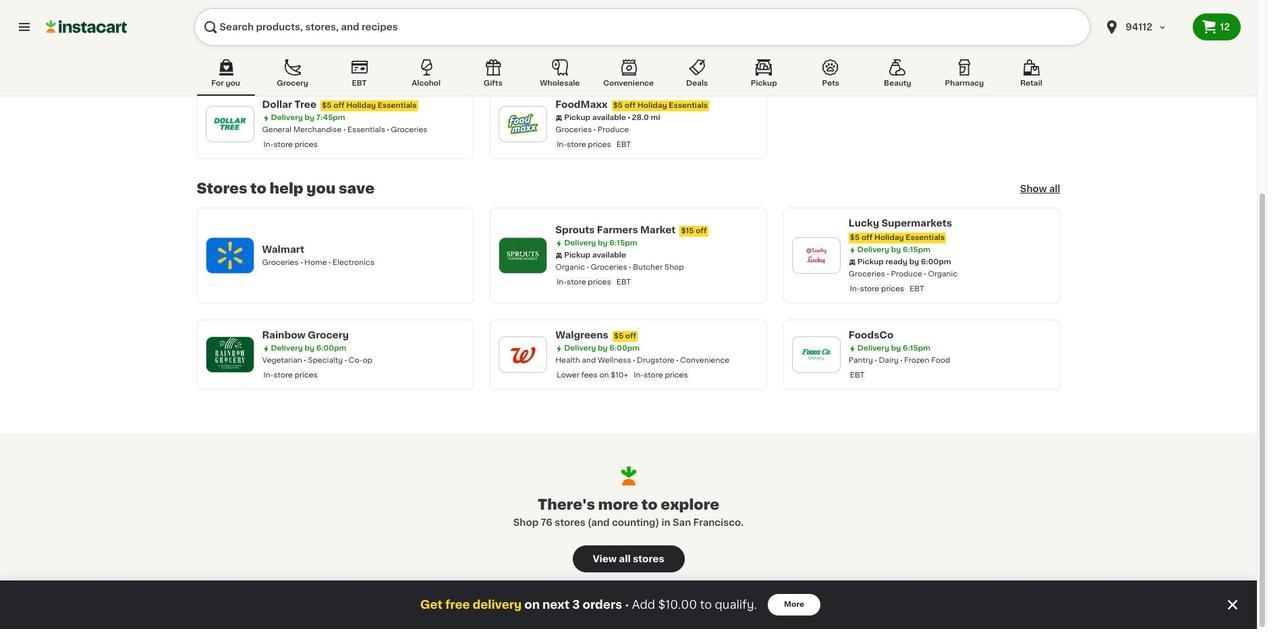 Task type: locate. For each thing, give the bounding box(es) containing it.
produce for pickup ready by 6:00pm
[[891, 271, 923, 278]]

0 vertical spatial pickup available
[[565, 114, 626, 122]]

pickup right deals
[[751, 80, 778, 87]]

mi right 28.0
[[651, 114, 661, 122]]

delivery up vegetarian
[[271, 345, 303, 352]]

health
[[556, 357, 580, 365]]

1 vertical spatial stores
[[633, 555, 665, 565]]

1 vertical spatial mi
[[651, 114, 661, 122]]

on
[[600, 372, 609, 379], [525, 600, 540, 611]]

beauty
[[884, 80, 912, 87]]

pickup
[[271, 28, 297, 35], [751, 80, 778, 87], [565, 114, 591, 122], [565, 252, 591, 259], [858, 259, 884, 266]]

retail button
[[1003, 57, 1061, 96]]

0 horizontal spatial alcohol
[[412, 80, 441, 87]]

prices down merchandise
[[295, 141, 318, 149]]

prices up "tree"
[[295, 55, 318, 62]]

in-store prices ebt
[[557, 141, 631, 149], [557, 279, 631, 286], [851, 286, 925, 293]]

store down groceries produce
[[567, 141, 586, 149]]

6:15pm for pickup available
[[610, 240, 638, 247]]

all right view
[[619, 555, 631, 565]]

treatment tracker modal dialog
[[0, 581, 1258, 630]]

on right fees
[[600, 372, 609, 379]]

free
[[446, 600, 470, 611]]

ready down '$5 off holiday essentials'
[[299, 28, 321, 35]]

all inside popup button
[[1050, 184, 1061, 194]]

0 horizontal spatial stores
[[555, 519, 586, 528]]

0 vertical spatial mi
[[387, 28, 396, 35]]

3
[[573, 600, 580, 611]]

1 vertical spatial groceries produce organic
[[849, 271, 958, 278]]

3 in-store prices from the top
[[264, 372, 318, 379]]

delivery by 6:00pm for and
[[565, 345, 640, 352]]

0 horizontal spatial on
[[525, 600, 540, 611]]

0 vertical spatial available
[[593, 114, 626, 122]]

1 vertical spatial grocery
[[308, 331, 349, 340]]

1 vertical spatial available
[[593, 252, 626, 259]]

shop inside there's more to explore shop 76 stores (and counting) in san francisco.
[[514, 519, 539, 528]]

•
[[625, 600, 630, 611]]

next
[[543, 600, 570, 611]]

butcher
[[625, 41, 654, 49], [633, 264, 663, 271]]

ebt
[[352, 80, 367, 87], [617, 141, 631, 149], [617, 279, 631, 286], [910, 286, 925, 293], [851, 372, 865, 379]]

grocery inside stores to help you save tab panel
[[308, 331, 349, 340]]

you right for
[[226, 80, 240, 87]]

pharmacy
[[946, 80, 985, 87]]

delivery up general
[[271, 114, 303, 122]]

produce for 14.7 mi
[[305, 40, 336, 47]]

2 vertical spatial to
[[700, 600, 712, 611]]

alcohol for alcohol
[[412, 80, 441, 87]]

supermarkets
[[882, 219, 953, 228]]

walgreens logo image
[[506, 338, 541, 373]]

2 vertical spatial in-store prices
[[264, 372, 318, 379]]

off inside dollar tree $5 off holiday essentials
[[334, 102, 345, 109]]

1 vertical spatial alcohol
[[412, 80, 441, 87]]

show all
[[1021, 184, 1061, 194]]

on inside stores to help you save tab panel
[[600, 372, 609, 379]]

produce down foodmaxx $5 off holiday essentials
[[598, 126, 629, 134]]

alcohol
[[556, 41, 584, 49], [412, 80, 441, 87]]

6:00pm down 'supermarkets'
[[922, 259, 952, 266]]

ready
[[299, 28, 321, 35], [886, 259, 908, 266]]

by for 14.7 mi
[[305, 16, 315, 23]]

$5 inside lucky supermarkets $5 off holiday essentials
[[851, 234, 860, 242]]

in- down vegetarian
[[264, 372, 274, 379]]

stores
[[197, 182, 247, 196]]

in-store prices down vegetarian
[[264, 372, 318, 379]]

$10+
[[611, 372, 629, 379]]

1 horizontal spatial produce
[[598, 126, 629, 134]]

0 horizontal spatial groceries produce organic
[[262, 40, 371, 47]]

groceries produce organic down lucky supermarkets $5 off holiday essentials
[[849, 271, 958, 278]]

None search field
[[194, 8, 1091, 46]]

1 vertical spatial pickup available
[[565, 252, 626, 259]]

28.0 mi
[[632, 114, 661, 122]]

alcohol button
[[397, 57, 455, 96]]

shop down $15
[[665, 264, 684, 271]]

delivery
[[473, 600, 522, 611]]

orders
[[583, 600, 623, 611]]

1 vertical spatial on
[[525, 600, 540, 611]]

1 horizontal spatial ready
[[886, 259, 908, 266]]

off inside foodmaxx $5 off holiday essentials
[[625, 102, 636, 109]]

available up groceries produce
[[593, 114, 626, 122]]

butcher for organic
[[625, 41, 654, 49]]

alcohol inside button
[[412, 80, 441, 87]]

all inside button
[[619, 555, 631, 565]]

butcher up shop categories tab list
[[625, 41, 654, 49]]

you right help
[[307, 182, 336, 196]]

ebt up dollar tree $5 off holiday essentials on the top
[[352, 80, 367, 87]]

0 vertical spatial grocery
[[277, 80, 308, 87]]

groceries down lucky
[[849, 271, 886, 278]]

beauty button
[[869, 57, 927, 96]]

mi right 14.7
[[387, 28, 396, 35]]

1 horizontal spatial all
[[1050, 184, 1061, 194]]

2 vertical spatial shop
[[514, 519, 539, 528]]

there's more to explore shop 76 stores (and counting) in san francisco.
[[514, 499, 744, 528]]

in-store prices ebt down organic groceries butcher shop
[[557, 279, 631, 286]]

0 vertical spatial produce
[[305, 40, 336, 47]]

0 horizontal spatial to
[[251, 182, 267, 196]]

1 vertical spatial you
[[307, 182, 336, 196]]

in-store prices for foodmaxx
[[264, 141, 318, 149]]

6:15pm down '$5 off holiday essentials'
[[316, 16, 344, 23]]

1 horizontal spatial delivery by 6:00pm
[[565, 345, 640, 352]]

0 vertical spatial alcohol
[[556, 41, 584, 49]]

pickup ready by 6:00pm down '$5 off holiday essentials'
[[271, 28, 365, 35]]

delivery down lucky
[[858, 246, 890, 254]]

0 vertical spatial on
[[600, 372, 609, 379]]

cleaning
[[919, 10, 953, 18]]

organic down stone's
[[589, 41, 619, 49]]

delivery by 6:00pm down rainbow grocery
[[271, 345, 347, 352]]

1 vertical spatial butcher
[[633, 264, 663, 271]]

shop for alcohol organic butcher shop
[[656, 41, 676, 49]]

produce down '$5 off holiday essentials'
[[305, 40, 336, 47]]

holiday
[[288, 3, 318, 11], [346, 102, 376, 109], [638, 102, 667, 109], [875, 234, 904, 242]]

0 vertical spatial stores
[[555, 519, 586, 528]]

by for essentials
[[305, 114, 315, 122]]

1 vertical spatial all
[[619, 555, 631, 565]]

off inside lucky supermarkets $5 off holiday essentials
[[862, 234, 873, 242]]

6:00pm up wellness
[[610, 345, 640, 352]]

0 horizontal spatial produce
[[305, 40, 336, 47]]

delivery by 6:15pm up the dairy at the bottom of the page
[[858, 345, 931, 352]]

butcher down market
[[633, 264, 663, 271]]

0 vertical spatial all
[[1050, 184, 1061, 194]]

delivery down sprouts
[[565, 240, 596, 247]]

delivery by 6:15pm for pickup available
[[565, 240, 638, 247]]

essentials inside lucky supermarkets $5 off holiday essentials
[[906, 234, 945, 242]]

delivery by 6:00pm for specialty
[[271, 345, 347, 352]]

co-
[[349, 357, 363, 365]]

lower
[[557, 372, 580, 379]]

alcohol inside stores to help you save tab panel
[[556, 41, 584, 49]]

pickup available up organic groceries butcher shop
[[565, 252, 626, 259]]

0 vertical spatial to
[[251, 182, 267, 196]]

2 vertical spatial produce
[[891, 271, 923, 278]]

to right $10.00
[[700, 600, 712, 611]]

mi
[[387, 28, 396, 35], [651, 114, 661, 122]]

home
[[305, 259, 327, 267]]

1 horizontal spatial convenience
[[681, 357, 730, 365]]

ebt button
[[331, 57, 389, 96]]

6:15pm down lucky supermarkets $5 off holiday essentials
[[903, 246, 931, 254]]

essentials
[[319, 3, 358, 11], [378, 102, 417, 109], [669, 102, 708, 109], [348, 126, 385, 134], [906, 234, 945, 242]]

mollie
[[556, 1, 586, 11]]

2 delivery by 6:00pm from the left
[[565, 345, 640, 352]]

delivery for drugstore
[[565, 345, 596, 352]]

qualify.
[[715, 600, 758, 611]]

1 vertical spatial produce
[[598, 126, 629, 134]]

to inside there's more to explore shop 76 stores (and counting) in san francisco.
[[642, 499, 658, 513]]

1 vertical spatial to
[[642, 499, 658, 513]]

store down the "drugstore"
[[644, 372, 663, 379]]

1 horizontal spatial to
[[642, 499, 658, 513]]

0 horizontal spatial delivery by 6:00pm
[[271, 345, 347, 352]]

1 vertical spatial in-store prices
[[264, 141, 318, 149]]

0 vertical spatial pickup ready by 6:00pm
[[271, 28, 365, 35]]

essentials inside dollar tree $5 off holiday essentials
[[378, 102, 417, 109]]

in-store prices down general
[[264, 141, 318, 149]]

for you
[[211, 80, 240, 87]]

groceries produce organic for pickup
[[849, 271, 958, 278]]

pickup down '$5 off holiday essentials'
[[271, 28, 297, 35]]

delivery down '$5 off holiday essentials'
[[271, 16, 303, 23]]

0 vertical spatial ready
[[299, 28, 321, 35]]

frozen
[[905, 357, 930, 365]]

convenience button
[[598, 57, 660, 96]]

1 horizontal spatial alcohol
[[556, 41, 584, 49]]

wholesale
[[540, 80, 580, 87]]

groceries
[[262, 40, 299, 47], [391, 126, 428, 134], [556, 126, 592, 134], [262, 259, 299, 267], [591, 264, 628, 271], [849, 271, 886, 278]]

in-
[[264, 55, 274, 62], [264, 141, 274, 149], [557, 141, 567, 149], [557, 279, 567, 286], [851, 286, 861, 293], [264, 372, 274, 379], [634, 372, 644, 379]]

delivery by 6:00pm down walgreens $5 off
[[565, 345, 640, 352]]

ebt inside button
[[352, 80, 367, 87]]

in-store prices ebt for sprouts
[[557, 279, 631, 286]]

in-store prices ebt for lucky
[[851, 286, 925, 293]]

produce
[[305, 40, 336, 47], [598, 126, 629, 134], [891, 271, 923, 278]]

alcohol for alcohol organic butcher shop
[[556, 41, 584, 49]]

1 horizontal spatial you
[[307, 182, 336, 196]]

you
[[226, 80, 240, 87], [307, 182, 336, 196]]

1 vertical spatial pickup ready by 6:00pm
[[858, 259, 952, 266]]

health and wellness drugstore convenience
[[556, 357, 730, 365]]

shop left 76 at the bottom of the page
[[514, 519, 539, 528]]

delivery for specialty
[[271, 345, 303, 352]]

to up counting)
[[642, 499, 658, 513]]

by for pickup ready by 6:00pm
[[892, 246, 902, 254]]

2 horizontal spatial produce
[[891, 271, 923, 278]]

specialty
[[308, 357, 343, 365]]

groceries produce organic down '$5 off holiday essentials'
[[262, 40, 371, 47]]

in-store prices ebt up the foodsco on the right bottom of the page
[[851, 286, 925, 293]]

alcohol left the gifts
[[412, 80, 441, 87]]

organic groceries butcher shop
[[556, 264, 684, 271]]

6:15pm down farmers
[[610, 240, 638, 247]]

holiday inside foodmaxx $5 off holiday essentials
[[638, 102, 667, 109]]

0 vertical spatial you
[[226, 80, 240, 87]]

94112 button
[[1096, 8, 1194, 46], [1105, 8, 1186, 46]]

dollar tree logo image
[[212, 107, 247, 142]]

shop down markets
[[656, 41, 676, 49]]

lucky supermarkets logo image
[[799, 238, 834, 273]]

francisco.
[[694, 519, 744, 528]]

all
[[1050, 184, 1061, 194], [619, 555, 631, 565]]

stores to help you save
[[197, 182, 375, 196]]

pets button
[[802, 57, 860, 96]]

more
[[785, 602, 805, 609]]

0 horizontal spatial convenience
[[603, 80, 654, 87]]

1 in-store prices from the top
[[264, 55, 318, 62]]

essentials inside foodmaxx $5 off holiday essentials
[[669, 102, 708, 109]]

1 vertical spatial convenience
[[681, 357, 730, 365]]

to
[[251, 182, 267, 196], [642, 499, 658, 513], [700, 600, 712, 611]]

groceries down walmart
[[262, 259, 299, 267]]

delivery by 6:15pm for 14.7 mi
[[271, 16, 344, 23]]

1 delivery by 6:00pm from the left
[[271, 345, 347, 352]]

2 horizontal spatial to
[[700, 600, 712, 611]]

grocery up specialty
[[308, 331, 349, 340]]

shop
[[656, 41, 676, 49], [665, 264, 684, 271], [514, 519, 539, 528]]

0 horizontal spatial all
[[619, 555, 631, 565]]

delivery down the foodsco on the right bottom of the page
[[858, 345, 890, 352]]

6:15pm
[[316, 16, 344, 23], [610, 240, 638, 247], [903, 246, 931, 254], [903, 345, 931, 352]]

2 pickup available from the top
[[565, 252, 626, 259]]

0 vertical spatial shop
[[656, 41, 676, 49]]

for you button
[[197, 57, 255, 96]]

6:00pm up specialty
[[316, 345, 347, 352]]

pickup available up groceries produce
[[565, 114, 626, 122]]

delivery for pickup available
[[565, 240, 596, 247]]

on left next
[[525, 600, 540, 611]]

pickup inside button
[[751, 80, 778, 87]]

prices down organic groceries butcher shop
[[588, 279, 611, 286]]

available up organic groceries butcher shop
[[593, 252, 626, 259]]

1 horizontal spatial pickup ready by 6:00pm
[[858, 259, 952, 266]]

alcohol organic butcher shop
[[556, 41, 676, 49]]

pickup available
[[565, 114, 626, 122], [565, 252, 626, 259]]

grocery up "tree"
[[277, 80, 308, 87]]

0 horizontal spatial mi
[[387, 28, 396, 35]]

groceries produce organic
[[262, 40, 371, 47], [849, 271, 958, 278]]

pickup ready by 6:00pm down lucky supermarkets $5 off holiday essentials
[[858, 259, 952, 266]]

14.7 mi
[[371, 28, 396, 35]]

stores
[[555, 519, 586, 528], [633, 555, 665, 565]]

in-store prices up dollar
[[264, 55, 318, 62]]

to left help
[[251, 182, 267, 196]]

ready down lucky supermarkets $5 off holiday essentials
[[886, 259, 908, 266]]

2 in-store prices from the top
[[264, 141, 318, 149]]

0 horizontal spatial you
[[226, 80, 240, 87]]

1 horizontal spatial stores
[[633, 555, 665, 565]]

pickup down foodmaxx
[[565, 114, 591, 122]]

butcher for groceries
[[633, 264, 663, 271]]

1 horizontal spatial on
[[600, 372, 609, 379]]

stores inside button
[[633, 555, 665, 565]]

delivery by 6:15pm down lucky supermarkets $5 off holiday essentials
[[858, 246, 931, 254]]

1 horizontal spatial groceries produce organic
[[849, 271, 958, 278]]

0 vertical spatial in-store prices
[[264, 55, 318, 62]]

prices
[[295, 55, 318, 62], [295, 141, 318, 149], [588, 141, 611, 149], [588, 279, 611, 286], [882, 286, 905, 293], [295, 372, 318, 379], [665, 372, 688, 379]]

1 vertical spatial shop
[[665, 264, 684, 271]]

in-store prices for walgreens
[[264, 372, 318, 379]]

0 vertical spatial groceries produce organic
[[262, 40, 371, 47]]

to inside get free delivery on next 3 orders • add $10.00 to qualify.
[[700, 600, 712, 611]]

0 horizontal spatial pickup ready by 6:00pm
[[271, 28, 365, 35]]

store
[[274, 55, 293, 62], [274, 141, 293, 149], [567, 141, 586, 149], [567, 279, 586, 286], [861, 286, 880, 293], [274, 372, 293, 379], [644, 372, 663, 379]]

delivery for 14.7 mi
[[271, 16, 303, 23]]

stores down counting)
[[633, 555, 665, 565]]

0 vertical spatial convenience
[[603, 80, 654, 87]]

delivery by 6:15pm down '$5 off holiday essentials'
[[271, 16, 344, 23]]

convenience right the "drugstore"
[[681, 357, 730, 365]]

produce down lucky supermarkets $5 off holiday essentials
[[891, 271, 923, 278]]

grocery button
[[264, 57, 322, 96]]

stores down there's
[[555, 519, 586, 528]]

delivery by 6:15pm down farmers
[[565, 240, 638, 247]]

all right show
[[1050, 184, 1061, 194]]

dairy
[[879, 357, 899, 365]]

save
[[339, 182, 375, 196]]

1 horizontal spatial mi
[[651, 114, 661, 122]]

alcohol up 'wholesale' 'button'
[[556, 41, 584, 49]]

shop for organic groceries butcher shop
[[665, 264, 684, 271]]

off inside walgreens $5 off
[[626, 333, 637, 340]]

convenience up foodmaxx $5 off holiday essentials
[[603, 80, 654, 87]]

prices down vegetarian specialty co-op
[[295, 372, 318, 379]]

ebt down groceries produce
[[617, 141, 631, 149]]

grocery
[[277, 80, 308, 87], [308, 331, 349, 340]]

pharmacy button
[[936, 57, 994, 96]]

by
[[305, 16, 315, 23], [323, 28, 333, 35], [305, 114, 315, 122], [598, 240, 608, 247], [892, 246, 902, 254], [910, 259, 920, 266], [305, 345, 315, 352], [598, 345, 608, 352], [892, 345, 902, 352]]

by for specialty
[[305, 345, 315, 352]]

0 vertical spatial butcher
[[625, 41, 654, 49]]



Task type: vqa. For each thing, say whether or not it's contained in the screenshot.
deals
yes



Task type: describe. For each thing, give the bounding box(es) containing it.
groceries produce
[[556, 126, 629, 134]]

$5 off holiday essentials
[[264, 3, 358, 11]]

gifts
[[484, 80, 503, 87]]

vegetarian specialty co-op
[[262, 357, 373, 365]]

$20
[[889, 10, 904, 18]]

store down vegetarian
[[274, 372, 293, 379]]

foodsco logo image
[[799, 338, 834, 373]]

walmart logo image
[[212, 238, 247, 273]]

6:15pm for pickup ready by 6:00pm
[[903, 246, 931, 254]]

1 pickup available from the top
[[565, 114, 626, 122]]

(and
[[588, 519, 610, 528]]

for
[[211, 80, 224, 87]]

$5 inside foodmaxx $5 off holiday essentials
[[613, 102, 623, 109]]

more button
[[768, 595, 821, 616]]

delivery by 7:45pm
[[271, 114, 345, 122]]

rainbow grocery logo image
[[212, 338, 247, 373]]

general merchandise essentials groceries
[[262, 126, 428, 134]]

in- up the foodsco on the right bottom of the page
[[851, 286, 861, 293]]

off inside sprouts farmers market $15 off
[[696, 228, 707, 235]]

electronics
[[333, 259, 375, 267]]

pickup button
[[735, 57, 793, 96]]

convenience inside stores to help you save tab panel
[[681, 357, 730, 365]]

wholesale button
[[531, 57, 589, 96]]

1 vertical spatial ready
[[886, 259, 908, 266]]

12
[[1221, 22, 1231, 32]]

pantry dairy frozen food
[[849, 357, 951, 365]]

mollie stone's markets
[[556, 1, 669, 11]]

vegetarian
[[262, 357, 302, 365]]

get
[[420, 600, 443, 611]]

pickup down lucky
[[858, 259, 884, 266]]

tree
[[295, 100, 317, 109]]

stone's
[[588, 1, 626, 11]]

28.0
[[632, 114, 649, 122]]

view all stores button
[[573, 546, 685, 573]]

7:45pm
[[316, 114, 345, 122]]

$5 inside dollar tree $5 off holiday essentials
[[322, 102, 332, 109]]

drugstore
[[637, 357, 675, 365]]

dollar
[[262, 100, 292, 109]]

foodmaxx logo image
[[506, 107, 541, 142]]

Search field
[[194, 8, 1091, 46]]

lucky
[[849, 219, 880, 228]]

by for pickup available
[[598, 240, 608, 247]]

convenience inside button
[[603, 80, 654, 87]]

delivery by 6:15pm for pickup ready by 6:00pm
[[858, 246, 931, 254]]

all for show
[[1050, 184, 1061, 194]]

lucky supermarkets $5 off holiday essentials
[[849, 219, 953, 242]]

groceries produce organic for 14.7
[[262, 40, 371, 47]]

$15
[[681, 228, 694, 235]]

76
[[541, 519, 553, 528]]

in-store prices ebt down groceries produce
[[557, 141, 631, 149]]

walgreens $5 off
[[556, 331, 637, 340]]

by for drugstore
[[598, 345, 608, 352]]

6:15pm for 14.7 mi
[[316, 16, 344, 23]]

6:00pm left 14.7
[[335, 28, 365, 35]]

to inside tab panel
[[251, 182, 267, 196]]

94112
[[1126, 22, 1153, 32]]

ebt down organic groceries butcher shop
[[617, 279, 631, 286]]

store down general
[[274, 141, 293, 149]]

prices down groceries produce
[[588, 141, 611, 149]]

ebt down pantry
[[851, 372, 865, 379]]

holiday inside dollar tree $5 off holiday essentials
[[346, 102, 376, 109]]

there's
[[538, 499, 595, 513]]

organic down sprouts
[[556, 264, 585, 271]]

store up dollar
[[274, 55, 293, 62]]

$5 inside walgreens $5 off
[[614, 333, 624, 340]]

foodmaxx
[[556, 100, 608, 109]]

$10.00
[[659, 600, 697, 611]]

you inside tab panel
[[307, 182, 336, 196]]

organic down 'supermarkets'
[[929, 271, 958, 278]]

walmart
[[262, 245, 305, 255]]

2 94112 button from the left
[[1105, 8, 1186, 46]]

stores to help you save tab panel
[[197, 0, 1061, 390]]

in- down sprouts
[[557, 279, 567, 286]]

op
[[363, 357, 373, 365]]

14.7
[[371, 28, 385, 35]]

groceries down alcohol button
[[391, 126, 428, 134]]

pickup down sprouts
[[565, 252, 591, 259]]

off inside 'lowe's $20 off cleaning supplies'
[[906, 10, 917, 18]]

dollar tree $5 off holiday essentials
[[262, 100, 417, 109]]

delivery for essentials
[[271, 114, 303, 122]]

12 button
[[1194, 14, 1242, 41]]

show
[[1021, 184, 1048, 194]]

general
[[262, 126, 292, 134]]

view all stores
[[593, 555, 665, 565]]

groceries up the grocery button
[[262, 40, 299, 47]]

0 horizontal spatial ready
[[299, 28, 321, 35]]

store down organic groceries butcher shop
[[567, 279, 586, 286]]

walgreens
[[556, 331, 609, 340]]

and
[[582, 357, 596, 365]]

holiday inside lucky supermarkets $5 off holiday essentials
[[875, 234, 904, 242]]

stores inside there's more to explore shop 76 stores (and counting) in san francisco.
[[555, 519, 586, 528]]

lower fees on $10+ in-store prices
[[557, 372, 688, 379]]

mi for 14.7 mi
[[387, 28, 396, 35]]

deals
[[687, 80, 708, 87]]

1 94112 button from the left
[[1096, 8, 1194, 46]]

delivery for pickup ready by 6:00pm
[[858, 246, 890, 254]]

by for dairy
[[892, 345, 902, 352]]

rainbow grocery
[[262, 331, 349, 340]]

you inside button
[[226, 80, 240, 87]]

rainbow
[[262, 331, 306, 340]]

6:15pm up frozen
[[903, 345, 931, 352]]

show all button
[[1021, 182, 1061, 196]]

store up the foodsco on the right bottom of the page
[[861, 286, 880, 293]]

market
[[641, 225, 676, 235]]

wellness
[[598, 357, 632, 365]]

in- right for you button
[[264, 55, 274, 62]]

foodsco
[[849, 331, 894, 340]]

prices up the foodsco on the right bottom of the page
[[882, 286, 905, 293]]

counting)
[[612, 519, 660, 528]]

shop categories tab list
[[197, 57, 1061, 96]]

food
[[932, 357, 951, 365]]

groceries inside the 'walmart groceries home electronics'
[[262, 259, 299, 267]]

help
[[270, 182, 304, 196]]

in- down the health and wellness drugstore convenience
[[634, 372, 644, 379]]

groceries down farmers
[[591, 264, 628, 271]]

all for view
[[619, 555, 631, 565]]

markets
[[628, 1, 669, 11]]

mi for 28.0 mi
[[651, 114, 661, 122]]

farmers
[[597, 225, 638, 235]]

1 available from the top
[[593, 114, 626, 122]]

view
[[593, 555, 617, 565]]

ebt down lucky supermarkets $5 off holiday essentials
[[910, 286, 925, 293]]

on inside get free delivery on next 3 orders • add $10.00 to qualify.
[[525, 600, 540, 611]]

2 available from the top
[[593, 252, 626, 259]]

fees
[[582, 372, 598, 379]]

sprouts farmers market logo image
[[506, 238, 541, 273]]

gifts button
[[464, 57, 522, 96]]

view all stores link
[[573, 546, 685, 573]]

in- down general
[[264, 141, 274, 149]]

groceries down foodmaxx
[[556, 126, 592, 134]]

in- down groceries produce
[[557, 141, 567, 149]]

more
[[599, 499, 639, 513]]

sprouts farmers market $15 off
[[556, 225, 707, 235]]

organic down 14.7
[[342, 40, 371, 47]]

lowe's $20 off cleaning supplies
[[849, 8, 988, 18]]

add
[[632, 600, 656, 611]]

delivery for dairy
[[858, 345, 890, 352]]

instacart image
[[46, 19, 127, 35]]

merchandise
[[293, 126, 342, 134]]

in
[[662, 519, 671, 528]]

grocery inside the grocery button
[[277, 80, 308, 87]]

supplies
[[955, 10, 988, 18]]

prices down the "drugstore"
[[665, 372, 688, 379]]



